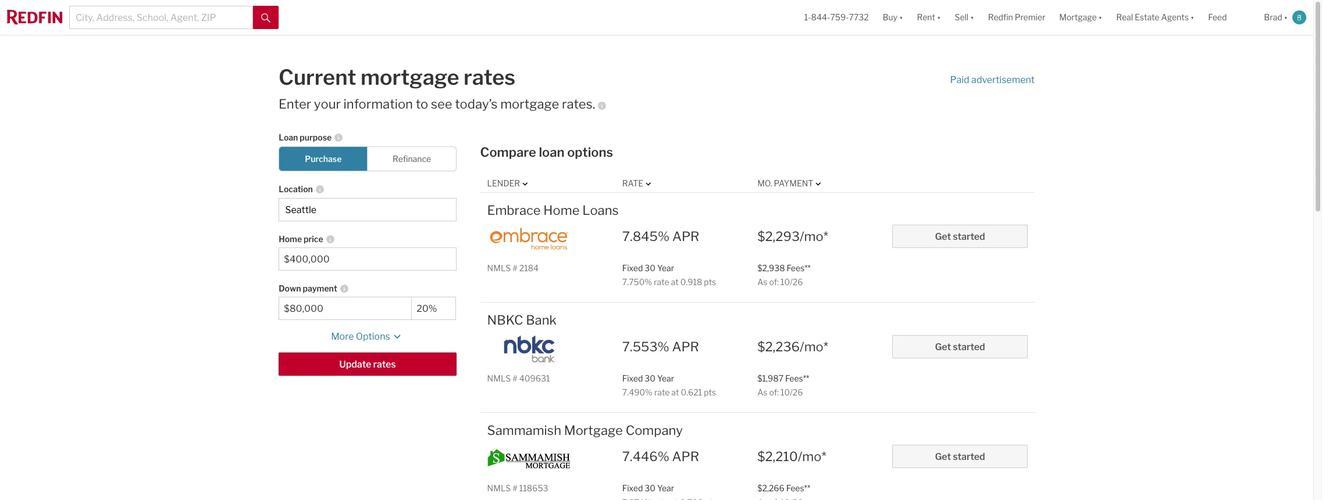 Task type: locate. For each thing, give the bounding box(es) containing it.
fixed inside fixed 30 year 7.750 % rate at 0.918 pts
[[622, 263, 643, 273]]

rate for 7.553
[[654, 388, 670, 398]]

year for 7.553
[[657, 374, 674, 384]]

nbkc bank
[[487, 313, 557, 328]]

/mo* for $2,210
[[798, 450, 827, 465]]

as inside $1,987 fees** as of: 10/26
[[757, 388, 768, 398]]

to
[[416, 97, 428, 112]]

Refinance radio
[[367, 147, 456, 172]]

down payment text field up the more
[[284, 304, 407, 315]]

of: inside $2,938 fees** as of: 10/26
[[769, 277, 779, 287]]

1-
[[804, 12, 811, 22]]

fixed down 7.446
[[622, 484, 643, 494]]

fixed
[[622, 263, 643, 273], [622, 374, 643, 384], [622, 484, 643, 494]]

2 rate from the top
[[654, 388, 670, 398]]

get started button for $2,210 /mo*
[[893, 446, 1028, 469]]

1 vertical spatial started
[[953, 342, 985, 353]]

3 year from the top
[[657, 484, 674, 494]]

sell ▾ button
[[948, 0, 981, 35]]

rent ▾ button
[[910, 0, 948, 35]]

2 30 from the top
[[645, 374, 656, 384]]

0 vertical spatial mortgage
[[1059, 12, 1097, 22]]

1 vertical spatial pts
[[704, 388, 716, 398]]

1 apr from the top
[[672, 229, 699, 244]]

1 get started from the top
[[935, 231, 985, 242]]

1 vertical spatial as
[[757, 388, 768, 398]]

0 vertical spatial rate
[[654, 277, 669, 287]]

30
[[645, 263, 656, 273], [645, 374, 656, 384], [645, 484, 656, 494]]

at left the 0.918
[[671, 277, 679, 287]]

0 vertical spatial /mo*
[[800, 229, 828, 244]]

nmls left 118653
[[487, 484, 511, 494]]

▾ right rent
[[937, 12, 941, 22]]

#
[[513, 263, 518, 273], [513, 374, 518, 384], [513, 484, 518, 494]]

2 pts from the top
[[704, 388, 716, 398]]

embrace home loans
[[487, 203, 619, 218]]

3 nmls from the top
[[487, 484, 511, 494]]

1 ▾ from the left
[[899, 12, 903, 22]]

fees**
[[787, 263, 811, 273], [785, 374, 809, 384], [786, 484, 810, 494]]

7.845
[[622, 229, 658, 244]]

0 horizontal spatial rates
[[373, 360, 396, 371]]

2 vertical spatial year
[[657, 484, 674, 494]]

7.750
[[622, 277, 645, 287]]

3 get started button from the top
[[893, 446, 1028, 469]]

▾ right agents
[[1191, 12, 1194, 22]]

fixed inside fixed 30 year 7.490 % rate at 0.621 pts
[[622, 374, 643, 384]]

▾
[[899, 12, 903, 22], [937, 12, 941, 22], [970, 12, 974, 22], [1099, 12, 1102, 22], [1191, 12, 1194, 22], [1284, 12, 1288, 22]]

2 fixed from the top
[[622, 374, 643, 384]]

get started for $2,236 /mo*
[[935, 342, 985, 353]]

fees** right $1,987
[[785, 374, 809, 384]]

rent
[[917, 12, 935, 22]]

3 get started from the top
[[935, 452, 985, 463]]

rates.
[[562, 97, 595, 112]]

▾ left real
[[1099, 12, 1102, 22]]

rates
[[464, 65, 515, 90], [373, 360, 396, 371]]

update rates
[[339, 360, 396, 371]]

1 vertical spatial rate
[[654, 388, 670, 398]]

current
[[279, 65, 356, 90]]

year down 7.553 % apr at the bottom of the page
[[657, 374, 674, 384]]

0 vertical spatial 30
[[645, 263, 656, 273]]

1 vertical spatial 10/26
[[781, 388, 803, 398]]

enter your information to see today's mortgage rates.
[[279, 97, 595, 112]]

Home price text field
[[284, 254, 451, 265]]

1 vertical spatial mortgage
[[564, 423, 623, 439]]

/mo* up $2,266 fees**
[[798, 450, 827, 465]]

1 vertical spatial #
[[513, 374, 518, 384]]

1 horizontal spatial rates
[[464, 65, 515, 90]]

# left 118653
[[513, 484, 518, 494]]

of: down "$2,938" on the bottom right of page
[[769, 277, 779, 287]]

lender
[[487, 179, 520, 189]]

apr for 7.553 % apr
[[672, 339, 699, 355]]

# for sammamish
[[513, 484, 518, 494]]

% inside fixed 30 year 7.750 % rate at 0.918 pts
[[645, 277, 652, 287]]

10/26
[[781, 277, 803, 287], [781, 388, 803, 398]]

30 down 7.446
[[645, 484, 656, 494]]

2 started from the top
[[953, 342, 985, 353]]

1 horizontal spatial down payment text field
[[417, 304, 451, 315]]

year down 7.446 % apr
[[657, 484, 674, 494]]

year inside fixed 30 year 7.490 % rate at 0.621 pts
[[657, 374, 674, 384]]

mo.
[[757, 179, 772, 189]]

0 vertical spatial as
[[757, 277, 768, 287]]

down payment text field down down payment element
[[417, 304, 451, 315]]

1 10/26 from the top
[[781, 277, 803, 287]]

rates right update
[[373, 360, 396, 371]]

0 vertical spatial year
[[657, 263, 674, 273]]

0 vertical spatial get
[[935, 231, 951, 242]]

1 vertical spatial fees**
[[785, 374, 809, 384]]

pts right the 0.918
[[704, 277, 716, 287]]

1 vertical spatial year
[[657, 374, 674, 384]]

7.490
[[622, 388, 645, 398]]

at left 0.621
[[671, 388, 679, 398]]

payment
[[774, 179, 813, 189]]

759-
[[830, 12, 849, 22]]

1 vertical spatial /mo*
[[800, 339, 828, 355]]

2 get started button from the top
[[893, 335, 1028, 359]]

apr up fixed 30 year 7.490 % rate at 0.621 pts
[[672, 339, 699, 355]]

option group
[[279, 147, 456, 172]]

get for $2,210 /mo*
[[935, 452, 951, 463]]

1 fixed from the top
[[622, 263, 643, 273]]

10/26 for $2,293
[[781, 277, 803, 287]]

as inside $2,938 fees** as of: 10/26
[[757, 277, 768, 287]]

pts right 0.621
[[704, 388, 716, 398]]

2 vertical spatial get
[[935, 452, 951, 463]]

brad ▾
[[1264, 12, 1288, 22]]

$1,987
[[757, 374, 784, 384]]

0 vertical spatial home
[[544, 203, 580, 218]]

apr for 7.845 % apr
[[672, 229, 699, 244]]

rates up today's
[[464, 65, 515, 90]]

rate right "7.490"
[[654, 388, 670, 398]]

rate for 7.845
[[654, 277, 669, 287]]

$1,987 fees** as of: 10/26
[[757, 374, 809, 398]]

mortgage ▾ button
[[1052, 0, 1109, 35]]

1 nmls from the top
[[487, 263, 511, 273]]

10/26 down "$2,938" on the bottom right of page
[[781, 277, 803, 287]]

1-844-759-7732 link
[[804, 12, 869, 22]]

fees** right "$2,266"
[[786, 484, 810, 494]]

0 vertical spatial nmls
[[487, 263, 511, 273]]

nmls # 2184
[[487, 263, 539, 273]]

1 vertical spatial home
[[279, 235, 302, 244]]

2 get started from the top
[[935, 342, 985, 353]]

of:
[[769, 277, 779, 287], [769, 388, 779, 398]]

▾ right brad
[[1284, 12, 1288, 22]]

get started button for $2,293 /mo*
[[893, 225, 1028, 248]]

30 up "7.490"
[[645, 374, 656, 384]]

1 horizontal spatial mortgage
[[500, 97, 559, 112]]

refinance
[[393, 154, 431, 164]]

7.553
[[622, 339, 658, 355]]

1 30 from the top
[[645, 263, 656, 273]]

fees** for $2,293
[[787, 263, 811, 273]]

% up company
[[645, 388, 653, 398]]

3 get from the top
[[935, 452, 951, 463]]

/mo* up $2,938 fees** as of: 10/26 on the bottom of the page
[[800, 229, 828, 244]]

2 vertical spatial /mo*
[[798, 450, 827, 465]]

7732
[[849, 12, 869, 22]]

2 get from the top
[[935, 342, 951, 353]]

2 apr from the top
[[672, 339, 699, 355]]

0 vertical spatial of:
[[769, 277, 779, 287]]

year for 7.845
[[657, 263, 674, 273]]

3 # from the top
[[513, 484, 518, 494]]

/mo* for $2,236
[[800, 339, 828, 355]]

# left 409631
[[513, 374, 518, 384]]

1 vertical spatial of:
[[769, 388, 779, 398]]

▾ for rent ▾
[[937, 12, 941, 22]]

mortgage
[[361, 65, 459, 90], [500, 97, 559, 112]]

fixed for 7.845
[[622, 263, 643, 273]]

nmls left 2184 at bottom left
[[487, 263, 511, 273]]

0 vertical spatial get started
[[935, 231, 985, 242]]

started
[[953, 231, 985, 242], [953, 342, 985, 353], [953, 452, 985, 463]]

fees** inside $2,938 fees** as of: 10/26
[[787, 263, 811, 273]]

as down $1,987
[[757, 388, 768, 398]]

10/26 down $1,987
[[781, 388, 803, 398]]

nmls
[[487, 263, 511, 273], [487, 374, 511, 384], [487, 484, 511, 494]]

7.446 % apr
[[622, 450, 699, 465]]

0 vertical spatial apr
[[672, 229, 699, 244]]

2 nmls from the top
[[487, 374, 511, 384]]

% down company
[[658, 450, 669, 465]]

0 vertical spatial at
[[671, 277, 679, 287]]

1 vertical spatial fixed
[[622, 374, 643, 384]]

0 horizontal spatial home
[[279, 235, 302, 244]]

10/26 inside $2,938 fees** as of: 10/26
[[781, 277, 803, 287]]

fixed up '7.750'
[[622, 263, 643, 273]]

rate inside fixed 30 year 7.750 % rate at 0.918 pts
[[654, 277, 669, 287]]

0 vertical spatial fixed
[[622, 263, 643, 273]]

rate right '7.750'
[[654, 277, 669, 287]]

nmls left 409631
[[487, 374, 511, 384]]

2 year from the top
[[657, 374, 674, 384]]

of: inside $1,987 fees** as of: 10/26
[[769, 388, 779, 398]]

fees** inside $1,987 fees** as of: 10/26
[[785, 374, 809, 384]]

1 of: from the top
[[769, 277, 779, 287]]

1 get started button from the top
[[893, 225, 1028, 248]]

1 pts from the top
[[704, 277, 716, 287]]

30 for 7.553
[[645, 374, 656, 384]]

2 vertical spatial get started
[[935, 452, 985, 463]]

rent ▾
[[917, 12, 941, 22]]

/mo*
[[800, 229, 828, 244], [800, 339, 828, 355], [798, 450, 827, 465]]

home
[[544, 203, 580, 218], [279, 235, 302, 244]]

2 vertical spatial get started button
[[893, 446, 1028, 469]]

# left 2184 at bottom left
[[513, 263, 518, 273]]

pts for 7.553 % apr
[[704, 388, 716, 398]]

0 horizontal spatial mortgage
[[361, 65, 459, 90]]

pts inside fixed 30 year 7.490 % rate at 0.621 pts
[[704, 388, 716, 398]]

2 vertical spatial 30
[[645, 484, 656, 494]]

option group containing purchase
[[279, 147, 456, 172]]

1 # from the top
[[513, 263, 518, 273]]

nmls for embrace home loans
[[487, 263, 511, 273]]

0 vertical spatial fees**
[[787, 263, 811, 273]]

options
[[567, 145, 613, 160]]

as
[[757, 277, 768, 287], [757, 388, 768, 398]]

1 as from the top
[[757, 277, 768, 287]]

2 vertical spatial nmls
[[487, 484, 511, 494]]

$2,236 /mo*
[[757, 339, 828, 355]]

loan
[[279, 133, 298, 143]]

paid advertisement button
[[950, 74, 1035, 86]]

pts inside fixed 30 year 7.750 % rate at 0.918 pts
[[704, 277, 716, 287]]

mortgage
[[1059, 12, 1097, 22], [564, 423, 623, 439]]

0 vertical spatial get started button
[[893, 225, 1028, 248]]

1 horizontal spatial home
[[544, 203, 580, 218]]

of: down $1,987
[[769, 388, 779, 398]]

1 vertical spatial nmls
[[487, 374, 511, 384]]

% up fixed 30 year 7.490 % rate at 0.621 pts
[[658, 339, 669, 355]]

home left "loans"
[[544, 203, 580, 218]]

nmls for nbkc bank
[[487, 374, 511, 384]]

at inside fixed 30 year 7.750 % rate at 0.918 pts
[[671, 277, 679, 287]]

1 vertical spatial get
[[935, 342, 951, 353]]

▾ right sell
[[970, 12, 974, 22]]

at
[[671, 277, 679, 287], [671, 388, 679, 398]]

0 vertical spatial 10/26
[[781, 277, 803, 287]]

at inside fixed 30 year 7.490 % rate at 0.621 pts
[[671, 388, 679, 398]]

redfin premier
[[988, 12, 1046, 22]]

1 vertical spatial get started
[[935, 342, 985, 353]]

Down payment text field
[[284, 304, 407, 315], [417, 304, 451, 315]]

as down "$2,938" on the bottom right of page
[[757, 277, 768, 287]]

%
[[658, 229, 670, 244], [645, 277, 652, 287], [658, 339, 669, 355], [645, 388, 653, 398], [658, 450, 669, 465]]

4 ▾ from the left
[[1099, 12, 1102, 22]]

fixed 30 year 7.750 % rate at 0.918 pts
[[622, 263, 716, 287]]

rate button
[[622, 178, 654, 189]]

10/26 inside $1,987 fees** as of: 10/26
[[781, 388, 803, 398]]

get started
[[935, 231, 985, 242], [935, 342, 985, 353], [935, 452, 985, 463]]

% for 7.553
[[658, 339, 669, 355]]

information
[[344, 97, 413, 112]]

year
[[657, 263, 674, 273], [657, 374, 674, 384], [657, 484, 674, 494]]

2 as from the top
[[757, 388, 768, 398]]

2 10/26 from the top
[[781, 388, 803, 398]]

get started for $2,293 /mo*
[[935, 231, 985, 242]]

of: for $2,236
[[769, 388, 779, 398]]

/mo* up $1,987 fees** as of: 10/26
[[800, 339, 828, 355]]

1 rate from the top
[[654, 277, 669, 287]]

brad
[[1264, 12, 1282, 22]]

30 inside fixed 30 year 7.490 % rate at 0.621 pts
[[645, 374, 656, 384]]

1 vertical spatial at
[[671, 388, 679, 398]]

1 horizontal spatial mortgage
[[1059, 12, 1097, 22]]

home left "price"
[[279, 235, 302, 244]]

mo. payment button
[[757, 178, 824, 189]]

sell ▾ button
[[955, 0, 974, 35]]

1 vertical spatial apr
[[672, 339, 699, 355]]

pts for 7.845 % apr
[[704, 277, 716, 287]]

1 vertical spatial rates
[[373, 360, 396, 371]]

2 vertical spatial apr
[[672, 450, 699, 465]]

fees** right "$2,938" on the bottom right of page
[[787, 263, 811, 273]]

5 ▾ from the left
[[1191, 12, 1194, 22]]

1 started from the top
[[953, 231, 985, 242]]

2 vertical spatial #
[[513, 484, 518, 494]]

6 ▾ from the left
[[1284, 12, 1288, 22]]

rate inside fixed 30 year 7.490 % rate at 0.621 pts
[[654, 388, 670, 398]]

0 horizontal spatial down payment text field
[[284, 304, 407, 315]]

# for embrace
[[513, 263, 518, 273]]

bank
[[526, 313, 557, 328]]

▾ for sell ▾
[[970, 12, 974, 22]]

2 vertical spatial fixed
[[622, 484, 643, 494]]

1 vertical spatial get started button
[[893, 335, 1028, 359]]

3 ▾ from the left
[[970, 12, 974, 22]]

started for $2,293 /mo*
[[953, 231, 985, 242]]

$2,236
[[757, 339, 800, 355]]

submit search image
[[261, 13, 270, 23]]

nbkc
[[487, 313, 523, 328]]

1 get from the top
[[935, 231, 951, 242]]

2 ▾ from the left
[[937, 12, 941, 22]]

▾ right buy
[[899, 12, 903, 22]]

0 vertical spatial started
[[953, 231, 985, 242]]

down payment element
[[411, 277, 450, 297]]

0 vertical spatial #
[[513, 263, 518, 273]]

2 # from the top
[[513, 374, 518, 384]]

rates inside 'button'
[[373, 360, 396, 371]]

30 inside fixed 30 year 7.750 % rate at 0.918 pts
[[645, 263, 656, 273]]

apr up fixed 30 year 7.750 % rate at 0.918 pts
[[672, 229, 699, 244]]

buy ▾ button
[[876, 0, 910, 35]]

1 year from the top
[[657, 263, 674, 273]]

get started button
[[893, 225, 1028, 248], [893, 335, 1028, 359], [893, 446, 1028, 469]]

3 started from the top
[[953, 452, 985, 463]]

at for 7.845
[[671, 277, 679, 287]]

% left the 0.918
[[645, 277, 652, 287]]

30 up '7.750'
[[645, 263, 656, 273]]

% up fixed 30 year 7.750 % rate at 0.918 pts
[[658, 229, 670, 244]]

mortgage left real
[[1059, 12, 1097, 22]]

purchase
[[305, 154, 342, 164]]

mortgage left rates.
[[500, 97, 559, 112]]

payment
[[303, 284, 337, 294]]

3 apr from the top
[[672, 450, 699, 465]]

1 down payment text field from the left
[[284, 304, 407, 315]]

mortgage up to
[[361, 65, 459, 90]]

year inside fixed 30 year 7.750 % rate at 0.918 pts
[[657, 263, 674, 273]]

2 vertical spatial started
[[953, 452, 985, 463]]

10/26 for $2,236
[[781, 388, 803, 398]]

apr down company
[[672, 450, 699, 465]]

0 vertical spatial pts
[[704, 277, 716, 287]]

nmls # 118653
[[487, 484, 548, 494]]

year down 7.845 % apr
[[657, 263, 674, 273]]

2 of: from the top
[[769, 388, 779, 398]]

mortgage up 7.446
[[564, 423, 623, 439]]

fixed up "7.490"
[[622, 374, 643, 384]]

1 vertical spatial 30
[[645, 374, 656, 384]]

pts
[[704, 277, 716, 287], [704, 388, 716, 398]]



Task type: vqa. For each thing, say whether or not it's contained in the screenshot.
second started from the bottom
yes



Task type: describe. For each thing, give the bounding box(es) containing it.
▾ for buy ▾
[[899, 12, 903, 22]]

3 fixed from the top
[[622, 484, 643, 494]]

paid
[[950, 74, 970, 85]]

company
[[626, 423, 683, 439]]

3 30 from the top
[[645, 484, 656, 494]]

$2,210
[[757, 450, 798, 465]]

sell ▾
[[955, 12, 974, 22]]

2 down payment text field from the left
[[417, 304, 451, 315]]

started for $2,236 /mo*
[[953, 342, 985, 353]]

get for $2,236 /mo*
[[935, 342, 951, 353]]

enter
[[279, 97, 311, 112]]

30 for 7.845
[[645, 263, 656, 273]]

agents
[[1161, 12, 1189, 22]]

estate
[[1135, 12, 1160, 22]]

compare loan options
[[480, 145, 613, 160]]

paid advertisement
[[950, 74, 1035, 85]]

118653
[[519, 484, 548, 494]]

7.845 % apr
[[622, 229, 699, 244]]

7.446
[[622, 450, 658, 465]]

get started for $2,210 /mo*
[[935, 452, 985, 463]]

rent ▾ button
[[917, 0, 941, 35]]

fixed 30 year 7.490 % rate at 0.621 pts
[[622, 374, 716, 398]]

of: for $2,293
[[769, 277, 779, 287]]

loans
[[582, 203, 619, 218]]

buy ▾ button
[[883, 0, 903, 35]]

/mo* for $2,293
[[800, 229, 828, 244]]

purpose
[[300, 133, 332, 143]]

down payment
[[279, 284, 337, 294]]

redfin
[[988, 12, 1013, 22]]

your
[[314, 97, 341, 112]]

loan
[[539, 145, 565, 160]]

down
[[279, 284, 301, 294]]

sammamish
[[487, 423, 561, 439]]

1 vertical spatial mortgage
[[500, 97, 559, 112]]

$2,266 fees**
[[757, 484, 810, 494]]

$2,938
[[757, 263, 785, 273]]

premier
[[1015, 12, 1046, 22]]

City, Address, School, Agent, ZIP search field
[[69, 6, 253, 29]]

0 vertical spatial mortgage
[[361, 65, 459, 90]]

today's
[[455, 97, 498, 112]]

fixed for 7.553
[[622, 374, 643, 384]]

current mortgage rates
[[279, 65, 515, 90]]

2 vertical spatial fees**
[[786, 484, 810, 494]]

Purchase radio
[[279, 147, 368, 172]]

advertisement
[[972, 74, 1035, 85]]

get started button for $2,236 /mo*
[[893, 335, 1028, 359]]

% for 7.446
[[658, 450, 669, 465]]

compare
[[480, 145, 536, 160]]

more
[[331, 332, 354, 343]]

0.621
[[681, 388, 702, 398]]

0 horizontal spatial mortgage
[[564, 423, 623, 439]]

fees** for $2,236
[[785, 374, 809, 384]]

409631
[[519, 374, 550, 384]]

$2,293 /mo*
[[757, 229, 828, 244]]

1-844-759-7732
[[804, 12, 869, 22]]

get for $2,293 /mo*
[[935, 231, 951, 242]]

user photo image
[[1293, 10, 1307, 24]]

as for $2,236
[[757, 388, 768, 398]]

started for $2,210 /mo*
[[953, 452, 985, 463]]

buy ▾
[[883, 12, 903, 22]]

update rates button
[[279, 353, 456, 377]]

lender button
[[487, 178, 531, 189]]

feed button
[[1201, 0, 1257, 35]]

$2,266
[[757, 484, 785, 494]]

% inside fixed 30 year 7.490 % rate at 0.621 pts
[[645, 388, 653, 398]]

mortgage ▾ button
[[1059, 0, 1102, 35]]

see
[[431, 97, 452, 112]]

▾ inside "dropdown button"
[[1191, 12, 1194, 22]]

at for 7.553
[[671, 388, 679, 398]]

loan purpose
[[279, 133, 332, 143]]

embrace
[[487, 203, 541, 218]]

mo. payment
[[757, 179, 813, 189]]

$2,210 /mo*
[[757, 450, 827, 465]]

fixed 30 year
[[622, 484, 674, 494]]

feed
[[1208, 12, 1227, 22]]

real
[[1116, 12, 1133, 22]]

State, City, County, ZIP search field
[[279, 199, 456, 222]]

buy
[[883, 12, 898, 22]]

844-
[[811, 12, 830, 22]]

2184
[[519, 263, 539, 273]]

update
[[339, 360, 371, 371]]

▾ for brad ▾
[[1284, 12, 1288, 22]]

price
[[304, 235, 323, 244]]

nmls for sammamish mortgage company
[[487, 484, 511, 494]]

mortgage inside mortgage ▾ dropdown button
[[1059, 12, 1097, 22]]

real estate agents ▾ link
[[1116, 0, 1194, 35]]

rate
[[622, 179, 643, 189]]

mortgage ▾
[[1059, 12, 1102, 22]]

apr for 7.446 % apr
[[672, 450, 699, 465]]

location
[[279, 185, 313, 194]]

% for 7.845
[[658, 229, 670, 244]]

options
[[356, 332, 390, 343]]

$2,293
[[757, 229, 800, 244]]

sammamish mortgage company
[[487, 423, 683, 439]]

$2,938 fees** as of: 10/26
[[757, 263, 811, 287]]

7.553 % apr
[[622, 339, 699, 355]]

as for $2,293
[[757, 277, 768, 287]]

nmls # 409631
[[487, 374, 550, 384]]

▾ for mortgage ▾
[[1099, 12, 1102, 22]]

0 vertical spatial rates
[[464, 65, 515, 90]]

# for nbkc
[[513, 374, 518, 384]]



